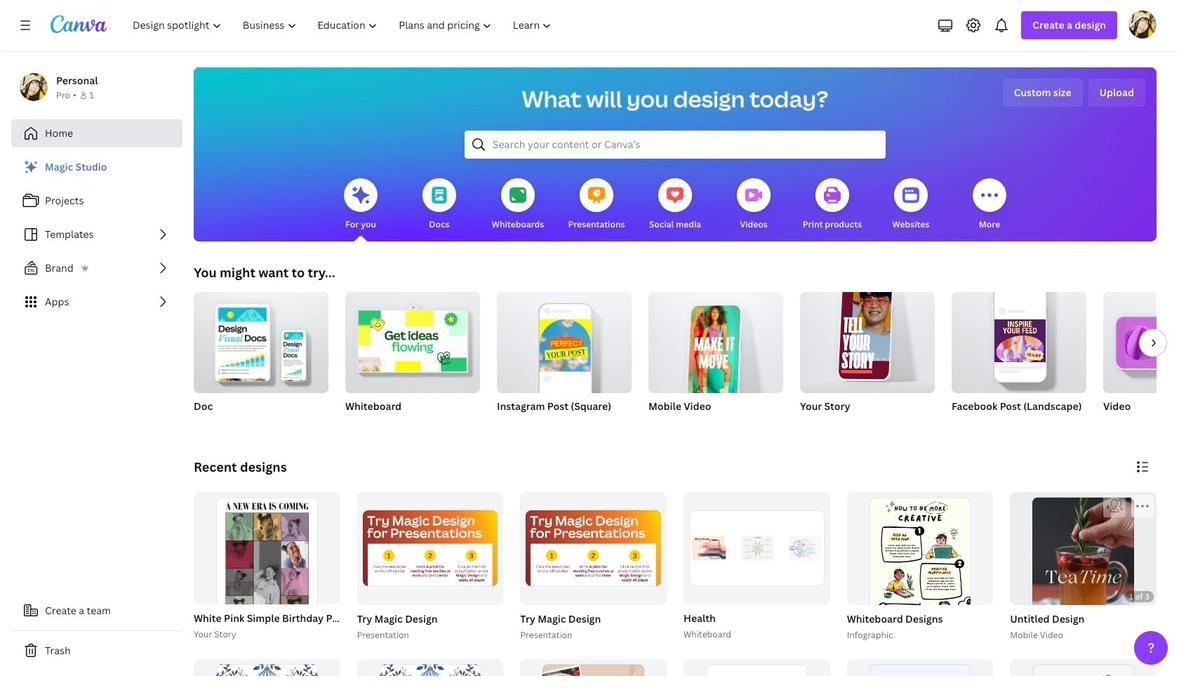 Task type: describe. For each thing, give the bounding box(es) containing it.
Search search field
[[493, 131, 858, 158]]



Task type: locate. For each thing, give the bounding box(es) containing it.
group
[[801, 284, 935, 431], [801, 284, 935, 393], [194, 287, 329, 431], [194, 287, 329, 393], [345, 287, 480, 431], [345, 287, 480, 393], [497, 287, 632, 431], [497, 287, 632, 393], [649, 287, 784, 431], [649, 287, 784, 401], [952, 292, 1087, 431], [1104, 292, 1180, 431], [191, 492, 479, 676], [194, 492, 340, 676], [354, 492, 504, 642], [357, 492, 504, 605], [518, 492, 667, 642], [521, 492, 667, 605], [681, 492, 830, 642], [684, 492, 830, 605], [845, 492, 994, 676], [1008, 492, 1157, 676], [1011, 492, 1157, 676], [194, 659, 340, 676], [357, 659, 504, 676], [521, 659, 667, 676], [684, 659, 830, 676], [847, 659, 994, 676], [1011, 659, 1157, 676]]

top level navigation element
[[124, 11, 564, 39]]

None search field
[[465, 131, 886, 159]]

stephanie aranda image
[[1129, 11, 1157, 39]]

list
[[11, 153, 183, 316]]



Task type: vqa. For each thing, say whether or not it's contained in the screenshot.
'a'
no



